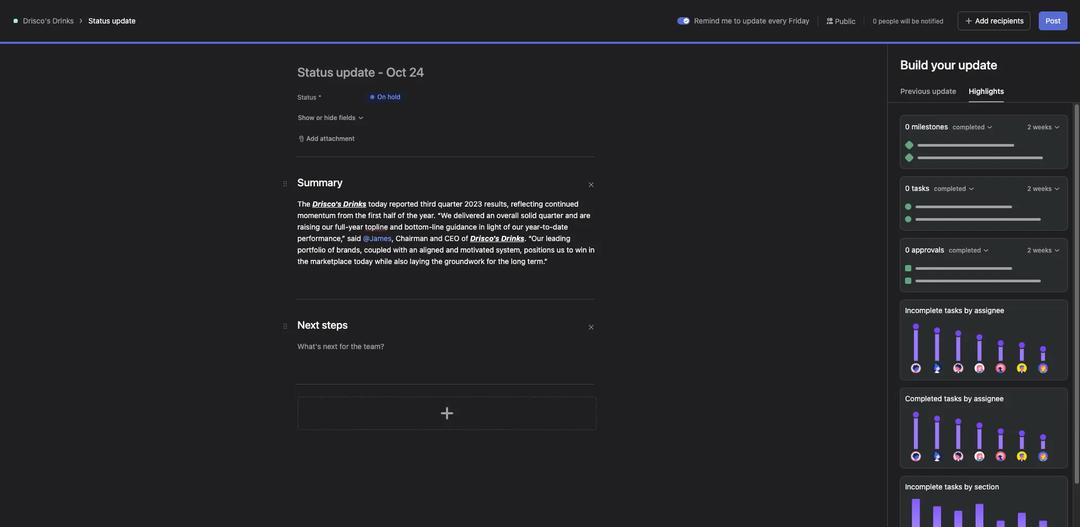 Task type: vqa. For each thing, say whether or not it's contained in the screenshot.
2nd 2 weeks from the bottom of the page
yes



Task type: describe. For each thing, give the bounding box(es) containing it.
post button
[[1040, 11, 1068, 30]]

2 weeks button for approvals
[[1025, 244, 1064, 258]]

the down portfolio
[[298, 257, 309, 266]]

2 for tasks
[[1028, 185, 1032, 193]]

2 for milestones
[[1028, 123, 1032, 131]]

half
[[384, 211, 396, 220]]

third
[[421, 200, 436, 209]]

25 days left
[[882, 12, 917, 20]]

ago for project created
[[960, 232, 971, 239]]

2 for approvals
[[1028, 247, 1032, 255]]

your update
[[932, 57, 998, 72]]

incomplete tasks by assignee
[[906, 306, 1005, 315]]

add report section image
[[439, 406, 455, 422]]

"our
[[529, 234, 544, 243]]

milestones
[[912, 122, 949, 131]]

0 milestones
[[906, 122, 951, 131]]

0 horizontal spatial quarter
[[438, 200, 463, 209]]

2023
[[465, 200, 483, 209]]

ja
[[901, 190, 908, 198]]

status update
[[89, 16, 136, 25]]

update for status update
[[112, 16, 136, 25]]

add to starred image
[[265, 40, 274, 49]]

2 weeks for approvals
[[1028, 247, 1053, 255]]

by for incomplete tasks by section
[[965, 483, 973, 492]]

,
[[392, 234, 394, 243]]

system,
[[496, 246, 522, 255]]

calendar link
[[331, 64, 370, 76]]

previous
[[901, 87, 931, 96]]

delivered
[[454, 211, 485, 220]]

public
[[836, 16, 856, 25]]

bottom-
[[405, 223, 432, 232]]

remind
[[695, 16, 720, 25]]

add billing info
[[998, 8, 1042, 16]]

the up year
[[355, 211, 366, 220]]

brands,
[[337, 246, 362, 255]]

hold
[[388, 93, 401, 101]]

be
[[912, 17, 920, 25]]

status for status update
[[89, 16, 110, 25]]

completed button for 0 milestones
[[951, 120, 996, 135]]

remove section image for summary text box
[[588, 182, 594, 188]]

add for add recipients
[[976, 16, 989, 25]]

show or hide fields button
[[293, 111, 369, 125]]

coupled
[[364, 246, 391, 255]]

2 weeks for milestones
[[1028, 123, 1053, 131]]

to inside . "our leading portfolio of brands, coupled with an aligned and motivated system, positions us to win in the marketplace today while also laying the groundwork for the long term."
[[567, 246, 574, 255]]

@james
[[363, 234, 392, 243]]

drisco's drinks link
[[23, 16, 74, 25]]

what's the status?
[[886, 94, 974, 106]]

*
[[319, 94, 322, 101]]

guidance
[[446, 223, 477, 232]]

attachment
[[320, 135, 355, 143]]

list image
[[144, 38, 157, 51]]

hide sidebar image
[[14, 8, 22, 17]]

and left are
[[566, 211, 578, 220]]

of inside . "our leading portfolio of brands, coupled with an aligned and motivated system, positions us to win in the marketplace today while also laying the groundwork for the long term."
[[328, 246, 335, 255]]

incomplete for incomplete tasks by section
[[906, 483, 943, 492]]

0 for 0 approvals
[[906, 246, 910, 255]]

will
[[901, 17, 911, 25]]

20 for joined
[[898, 175, 906, 183]]

joined
[[915, 163, 938, 172]]

first
[[368, 211, 382, 220]]

every
[[769, 16, 787, 25]]

while
[[375, 257, 392, 266]]

remind me to update every friday switch
[[678, 17, 691, 25]]

completed button for 0 tasks
[[932, 182, 978, 197]]

year
[[349, 223, 363, 232]]

0 for 0 tasks
[[906, 184, 910, 193]]

what's in my trial?
[[928, 8, 982, 16]]

me
[[722, 16, 732, 25]]

weeks for milestones
[[1034, 123, 1053, 131]]

status for status *
[[298, 94, 317, 101]]

@james , chairman and ceo of drisco's drinks
[[363, 234, 525, 243]]

the up bottom- at left
[[407, 211, 418, 220]]

year.
[[420, 211, 436, 220]]

of right the half
[[398, 211, 405, 220]]

portfolio
[[298, 246, 326, 255]]

reflecting
[[511, 200, 543, 209]]

what's in my trial? button
[[923, 5, 987, 20]]

you joined button
[[898, 162, 944, 172]]

calendar
[[339, 65, 370, 74]]

trial?
[[967, 8, 982, 16]]

connected goals
[[300, 300, 379, 313]]

the drisco's drinks
[[298, 200, 367, 209]]

positions
[[524, 246, 555, 255]]

info
[[1031, 8, 1042, 16]]

status *
[[298, 94, 322, 101]]

incomplete for incomplete tasks by assignee
[[906, 306, 943, 315]]

workflow
[[391, 65, 424, 74]]

0 people will be notified
[[873, 17, 944, 25]]

20 for james
[[925, 232, 933, 239]]

marketplace
[[311, 257, 352, 266]]

left
[[907, 12, 917, 20]]

completed tasks by assignee
[[906, 395, 1004, 404]]

add attachment
[[307, 135, 355, 143]]

completed button for 0 approvals
[[947, 244, 993, 258]]

previous update
[[901, 87, 957, 96]]

said
[[347, 234, 361, 243]]

what's for what's in my trial?
[[928, 8, 948, 16]]

tasks for completed tasks by assignee
[[945, 395, 962, 404]]

add billing info button
[[993, 5, 1046, 20]]

what's for what's the status?
[[886, 94, 919, 106]]

tasks for incomplete tasks by assignee
[[945, 306, 963, 315]]

on hold
[[378, 93, 401, 101]]

home link
[[6, 32, 119, 49]]

of down overall
[[504, 223, 511, 232]]

year-
[[526, 223, 543, 232]]

update for previous update
[[933, 87, 957, 96]]

us
[[557, 246, 565, 255]]

the status?
[[922, 94, 974, 106]]

Project description title text field
[[293, 103, 391, 125]]

momentum
[[298, 211, 336, 220]]

build your update
[[901, 57, 998, 72]]

hide
[[324, 114, 337, 122]]

days
[[891, 12, 905, 20]]

completed
[[906, 395, 943, 404]]

performance,"
[[298, 234, 345, 243]]

assignee for completed tasks by assignee
[[975, 395, 1004, 404]]

the right for
[[498, 257, 509, 266]]

from
[[338, 211, 353, 220]]

tasks for incomplete tasks by section
[[945, 483, 963, 492]]

and down line
[[430, 234, 443, 243]]



Task type: locate. For each thing, give the bounding box(es) containing it.
1 vertical spatial minutes
[[935, 232, 958, 239]]

.
[[525, 234, 527, 243]]

1 vertical spatial 20
[[925, 232, 933, 239]]

add inside button
[[998, 8, 1009, 16]]

3 weeks from the top
[[1034, 247, 1053, 255]]

an down chairman
[[409, 246, 418, 255]]

overall
[[497, 211, 519, 220]]

in inside . "our leading portfolio of brands, coupled with an aligned and motivated system, positions us to win in the marketplace today while also laying the groundwork for the long term."
[[589, 246, 595, 255]]

completed for 0 milestones
[[953, 123, 985, 131]]

completed button
[[951, 120, 996, 135], [932, 182, 978, 197], [947, 244, 993, 258]]

1 horizontal spatial update
[[743, 16, 767, 25]]

0 vertical spatial an
[[487, 211, 495, 220]]

25
[[882, 12, 890, 20]]

laying
[[410, 257, 430, 266]]

raising
[[298, 223, 320, 232]]

2 vertical spatial completed button
[[947, 244, 993, 258]]

groundwork
[[445, 257, 485, 266]]

add recipients button
[[959, 11, 1031, 30]]

weeks for approvals
[[1034, 247, 1053, 255]]

tab list
[[888, 86, 1081, 103]]

0 vertical spatial incomplete
[[906, 306, 943, 315]]

2 weeks button for milestones
[[1025, 120, 1064, 135]]

list box
[[417, 4, 668, 21]]

Section title text field
[[298, 176, 343, 190]]

on hold button
[[358, 88, 412, 107]]

today down brands,
[[354, 257, 373, 266]]

ago for you
[[933, 175, 944, 183]]

minutes inside you joined 20 minutes ago
[[908, 175, 931, 183]]

0 vertical spatial status
[[89, 16, 110, 25]]

today inside . "our leading portfolio of brands, coupled with an aligned and motivated system, positions us to win in the marketplace today while also laying the groundwork for the long term."
[[354, 257, 373, 266]]

0 horizontal spatial update
[[112, 16, 136, 25]]

status up home "link"
[[89, 16, 110, 25]]

my
[[957, 8, 966, 16]]

completed right approvals
[[949, 247, 982, 255]]

0 vertical spatial ago
[[933, 175, 944, 183]]

1 horizontal spatial to
[[734, 16, 741, 25]]

1 vertical spatial completed
[[935, 185, 967, 193]]

0 horizontal spatial add
[[307, 135, 319, 143]]

1 vertical spatial drisco's
[[312, 200, 342, 209]]

james link
[[898, 230, 921, 239]]

what's inside button
[[928, 8, 948, 16]]

recipients
[[991, 16, 1024, 25]]

to right 'us'
[[567, 246, 574, 255]]

@james link
[[363, 234, 392, 243]]

1 vertical spatial weeks
[[1034, 185, 1053, 193]]

assignee for incomplete tasks by assignee
[[975, 306, 1005, 315]]

home
[[27, 36, 47, 44]]

completed down the status?
[[953, 123, 985, 131]]

approvals
[[912, 246, 945, 255]]

1 vertical spatial 2 weeks
[[1028, 185, 1053, 193]]

1 vertical spatial completed button
[[932, 182, 978, 197]]

are
[[580, 211, 591, 220]]

. "our leading portfolio of brands, coupled with an aligned and motivated system, positions us to win in the marketplace today while also laying the groundwork for the long term."
[[298, 234, 597, 266]]

in inside 'today reported third quarter 2023 results, reflecting continued momentum from the first half of the year. "we delivered an overall solid quarter and are raising our full-year topline and bottom-line guidance in light of our year-to-date performance," said'
[[479, 223, 485, 232]]

1 horizontal spatial what's
[[928, 8, 948, 16]]

drisco's
[[23, 16, 51, 25], [312, 200, 342, 209], [471, 234, 500, 243]]

2 weeks button for tasks
[[1025, 182, 1064, 197]]

2 horizontal spatial add
[[998, 8, 1009, 16]]

0 vertical spatial what's
[[928, 8, 948, 16]]

1 vertical spatial 2 weeks button
[[1025, 182, 1064, 197]]

remove section image
[[588, 182, 594, 188], [588, 325, 594, 331]]

1 horizontal spatial drinks
[[343, 200, 367, 209]]

in right win
[[589, 246, 595, 255]]

today inside 'today reported third quarter 2023 results, reflecting continued momentum from the first half of the year. "we delivered an overall solid quarter and are raising our full-year topline and bottom-line guidance in light of our year-to-date performance," said'
[[369, 200, 388, 209]]

1 horizontal spatial quarter
[[539, 211, 564, 220]]

timeline link
[[281, 64, 318, 76]]

our down overall
[[512, 223, 524, 232]]

1 horizontal spatial in
[[589, 246, 595, 255]]

results,
[[484, 200, 509, 209]]

1 vertical spatial by
[[964, 395, 973, 404]]

0 vertical spatial quarter
[[438, 200, 463, 209]]

20 inside you joined 20 minutes ago
[[898, 175, 906, 183]]

0 down you joined 20 minutes ago
[[906, 184, 910, 193]]

to
[[734, 16, 741, 25], [567, 246, 574, 255]]

1 vertical spatial assignee
[[975, 395, 1004, 404]]

billing
[[1011, 8, 1029, 16]]

today up first
[[369, 200, 388, 209]]

an
[[487, 211, 495, 220], [409, 246, 418, 255]]

0 for 0 milestones
[[906, 122, 910, 131]]

"we
[[438, 211, 452, 220]]

Section title text field
[[298, 318, 348, 333]]

2 horizontal spatial drinks
[[501, 234, 525, 243]]

an inside . "our leading portfolio of brands, coupled with an aligned and motivated system, positions us to win in the marketplace today while also laying the groundwork for the long term."
[[409, 246, 418, 255]]

0 for 0 people will be notified
[[873, 17, 877, 25]]

of up marketplace
[[328, 246, 335, 255]]

drinks up home "link"
[[52, 16, 74, 25]]

1 horizontal spatial status
[[298, 94, 317, 101]]

quarter up 'to-'
[[539, 211, 564, 220]]

you joined 20 minutes ago
[[898, 163, 944, 183]]

an inside 'today reported third quarter 2023 results, reflecting continued momentum from the first half of the year. "we delivered an overall solid quarter and are raising our full-year topline and bottom-line guidance in light of our year-to-date performance," said'
[[487, 211, 495, 220]]

ceo
[[445, 234, 460, 243]]

remove section image for next steps text box
[[588, 325, 594, 331]]

friday
[[789, 16, 810, 25]]

key resources
[[300, 428, 366, 440]]

0 vertical spatial minutes
[[908, 175, 931, 183]]

0 horizontal spatial status
[[89, 16, 110, 25]]

by for completed tasks by assignee
[[964, 395, 973, 404]]

2 weeks for tasks
[[1028, 185, 1053, 193]]

remind me to update every friday
[[695, 16, 810, 25]]

2 weeks button
[[1025, 120, 1064, 135], [1025, 182, 1064, 197], [1025, 244, 1064, 258]]

20 down you
[[898, 175, 906, 183]]

0 vertical spatial remove section image
[[588, 182, 594, 188]]

20 down project created
[[925, 232, 933, 239]]

1 weeks from the top
[[1034, 123, 1053, 131]]

of down guidance
[[462, 234, 469, 243]]

continued
[[545, 200, 579, 209]]

show or hide fields
[[298, 114, 356, 122]]

in left light
[[479, 223, 485, 232]]

0 down james
[[906, 246, 910, 255]]

0 horizontal spatial an
[[409, 246, 418, 255]]

completed button right approvals
[[947, 244, 993, 258]]

2 vertical spatial in
[[589, 246, 595, 255]]

1 vertical spatial an
[[409, 246, 418, 255]]

0 vertical spatial 2 weeks
[[1028, 123, 1053, 131]]

today reported third quarter 2023 results, reflecting continued momentum from the first half of the year. "we delivered an overall solid quarter and are raising our full-year topline and bottom-line guidance in light of our year-to-date performance," said
[[298, 200, 593, 243]]

light
[[487, 223, 502, 232]]

1 vertical spatial quarter
[[539, 211, 564, 220]]

0 vertical spatial assignee
[[975, 306, 1005, 315]]

section
[[975, 483, 1000, 492]]

drisco's drinks
[[23, 16, 74, 25]]

2 vertical spatial completed
[[949, 247, 982, 255]]

1 vertical spatial remove section image
[[588, 325, 594, 331]]

in inside button
[[950, 8, 955, 16]]

3 2 from the top
[[1028, 247, 1032, 255]]

0 horizontal spatial 20
[[898, 175, 906, 183]]

0 horizontal spatial in
[[479, 223, 485, 232]]

None text field
[[169, 35, 245, 54]]

highlights
[[970, 87, 1005, 96]]

drinks up system,
[[501, 234, 525, 243]]

minutes for project created
[[935, 232, 958, 239]]

Title of update text field
[[298, 61, 611, 84]]

1 horizontal spatial our
[[512, 223, 524, 232]]

2 horizontal spatial in
[[950, 8, 955, 16]]

incomplete
[[906, 306, 943, 315], [906, 483, 943, 492]]

3 2 weeks button from the top
[[1025, 244, 1064, 258]]

reported
[[390, 200, 419, 209]]

you
[[898, 163, 913, 172]]

fields
[[339, 114, 356, 122]]

add inside popup button
[[307, 135, 319, 143]]

what's up notified
[[928, 8, 948, 16]]

update
[[112, 16, 136, 25], [743, 16, 767, 25], [933, 87, 957, 96]]

1 horizontal spatial 20
[[925, 232, 933, 239]]

0 vertical spatial 20
[[898, 175, 906, 183]]

1 vertical spatial status
[[298, 94, 317, 101]]

the
[[298, 200, 311, 209]]

assignee
[[975, 306, 1005, 315], [975, 395, 1004, 404]]

notified
[[922, 17, 944, 25]]

1 vertical spatial ago
[[960, 232, 971, 239]]

and up ,
[[390, 223, 403, 232]]

0 horizontal spatial drinks
[[52, 16, 74, 25]]

1 horizontal spatial an
[[487, 211, 495, 220]]

term."
[[528, 257, 548, 266]]

0 tasks
[[906, 184, 932, 193]]

drisco's up motivated
[[471, 234, 500, 243]]

1 our from the left
[[322, 223, 333, 232]]

aligned
[[420, 246, 444, 255]]

in
[[950, 8, 955, 16], [479, 223, 485, 232], [589, 246, 595, 255]]

0 horizontal spatial minutes
[[908, 175, 931, 183]]

add inside button
[[976, 16, 989, 25]]

with
[[393, 246, 408, 255]]

1 remove section image from the top
[[588, 182, 594, 188]]

weeks
[[1034, 123, 1053, 131], [1034, 185, 1053, 193], [1034, 247, 1053, 255]]

2 2 from the top
[[1028, 185, 1032, 193]]

2 remove section image from the top
[[588, 325, 594, 331]]

1 vertical spatial incomplete
[[906, 483, 943, 492]]

0 vertical spatial in
[[950, 8, 955, 16]]

0 horizontal spatial ago
[[933, 175, 944, 183]]

workflow link
[[383, 64, 424, 76]]

our up performance,"
[[322, 223, 333, 232]]

2 weeks from the top
[[1034, 185, 1053, 193]]

minutes inside project created james 20 minutes ago
[[935, 232, 958, 239]]

drinks up 'from'
[[343, 200, 367, 209]]

2 incomplete from the top
[[906, 483, 943, 492]]

solid
[[521, 211, 537, 220]]

0 approvals
[[906, 246, 947, 255]]

of
[[398, 211, 405, 220], [504, 223, 511, 232], [462, 234, 469, 243], [328, 246, 335, 255]]

2 horizontal spatial update
[[933, 87, 957, 96]]

1 vertical spatial drinks
[[343, 200, 367, 209]]

project created james 20 minutes ago
[[898, 218, 971, 239]]

2 2 weeks from the top
[[1028, 185, 1053, 193]]

1 horizontal spatial add
[[976, 16, 989, 25]]

to-
[[543, 223, 553, 232]]

0 horizontal spatial to
[[567, 246, 574, 255]]

0 vertical spatial drinks
[[52, 16, 74, 25]]

1 vertical spatial what's
[[886, 94, 919, 106]]

manage project members image
[[927, 45, 940, 58]]

2 vertical spatial 2 weeks button
[[1025, 244, 1064, 258]]

1 vertical spatial 2
[[1028, 185, 1032, 193]]

drisco's up momentum
[[312, 200, 342, 209]]

people
[[879, 17, 899, 25]]

what's
[[928, 8, 948, 16], [886, 94, 919, 106]]

0 horizontal spatial what's
[[886, 94, 919, 106]]

completed right 0 tasks
[[935, 185, 967, 193]]

full-
[[335, 223, 349, 232]]

2 horizontal spatial drisco's
[[471, 234, 500, 243]]

2 vertical spatial drisco's
[[471, 234, 500, 243]]

project created
[[898, 218, 958, 227]]

tasks for 0 tasks
[[912, 184, 930, 193]]

0 horizontal spatial our
[[322, 223, 333, 232]]

or
[[316, 114, 323, 122]]

ago inside you joined 20 minutes ago
[[933, 175, 944, 183]]

date
[[553, 223, 568, 232]]

2 vertical spatial by
[[965, 483, 973, 492]]

1 vertical spatial in
[[479, 223, 485, 232]]

minutes
[[908, 175, 931, 183], [935, 232, 958, 239]]

james
[[898, 230, 921, 239]]

2 our from the left
[[512, 223, 524, 232]]

3 2 weeks from the top
[[1028, 247, 1053, 255]]

0 vertical spatial completed
[[953, 123, 985, 131]]

0 horizontal spatial drisco's
[[23, 16, 51, 25]]

by for incomplete tasks by assignee
[[965, 306, 973, 315]]

minutes for you
[[908, 175, 931, 183]]

0 vertical spatial completed button
[[951, 120, 996, 135]]

1 2 weeks from the top
[[1028, 123, 1053, 131]]

ago inside project created james 20 minutes ago
[[960, 232, 971, 239]]

completed button down joined
[[932, 182, 978, 197]]

the down aligned
[[432, 257, 443, 266]]

1 horizontal spatial drisco's
[[312, 200, 342, 209]]

the
[[355, 211, 366, 220], [407, 211, 418, 220], [298, 257, 309, 266], [432, 257, 443, 266], [498, 257, 509, 266]]

0 vertical spatial by
[[965, 306, 973, 315]]

1 2 weeks button from the top
[[1025, 120, 1064, 135]]

today
[[369, 200, 388, 209], [354, 257, 373, 266]]

completed for 0 approvals
[[949, 247, 982, 255]]

0 vertical spatial drisco's
[[23, 16, 51, 25]]

2 vertical spatial drinks
[[501, 234, 525, 243]]

1 horizontal spatial minutes
[[935, 232, 958, 239]]

1 2 from the top
[[1028, 123, 1032, 131]]

completed button down the status?
[[951, 120, 996, 135]]

an up light
[[487, 211, 495, 220]]

incomplete tasks by section
[[906, 483, 1000, 492]]

0 vertical spatial weeks
[[1034, 123, 1053, 131]]

0 vertical spatial 2
[[1028, 123, 1032, 131]]

2 vertical spatial 2 weeks
[[1028, 247, 1053, 255]]

tab list containing previous update
[[888, 86, 1081, 103]]

1 incomplete from the top
[[906, 306, 943, 315]]

completed
[[953, 123, 985, 131], [935, 185, 967, 193], [949, 247, 982, 255]]

add for add billing info
[[998, 8, 1009, 16]]

completed for 0 tasks
[[935, 185, 967, 193]]

0 vertical spatial 2 weeks button
[[1025, 120, 1064, 135]]

0 vertical spatial today
[[369, 200, 388, 209]]

status left the *
[[298, 94, 317, 101]]

and down ceo
[[446, 246, 459, 255]]

topline
[[365, 223, 388, 232]]

minutes down project created
[[935, 232, 958, 239]]

timeline
[[289, 65, 318, 74]]

2 vertical spatial 2
[[1028, 247, 1032, 255]]

add for add attachment
[[307, 135, 319, 143]]

quarter up "we at the left of page
[[438, 200, 463, 209]]

2 vertical spatial weeks
[[1034, 247, 1053, 255]]

1 horizontal spatial ago
[[960, 232, 971, 239]]

and inside . "our leading portfolio of brands, coupled with an aligned and motivated system, positions us to win in the marketplace today while also laying the groundwork for the long term."
[[446, 246, 459, 255]]

2 2 weeks button from the top
[[1025, 182, 1064, 197]]

1 vertical spatial to
[[567, 246, 574, 255]]

quarter
[[438, 200, 463, 209], [539, 211, 564, 220]]

what's up 0 milestones
[[886, 94, 919, 106]]

for
[[487, 257, 496, 266]]

0 left milestones
[[906, 122, 910, 131]]

0 vertical spatial to
[[734, 16, 741, 25]]

minutes up 0 tasks
[[908, 175, 931, 183]]

20 inside project created james 20 minutes ago
[[925, 232, 933, 239]]

in left my
[[950, 8, 955, 16]]

1 vertical spatial today
[[354, 257, 373, 266]]

to right me
[[734, 16, 741, 25]]

drisco's up home
[[23, 16, 51, 25]]

0 left 25
[[873, 17, 877, 25]]

weeks for tasks
[[1034, 185, 1053, 193]]



